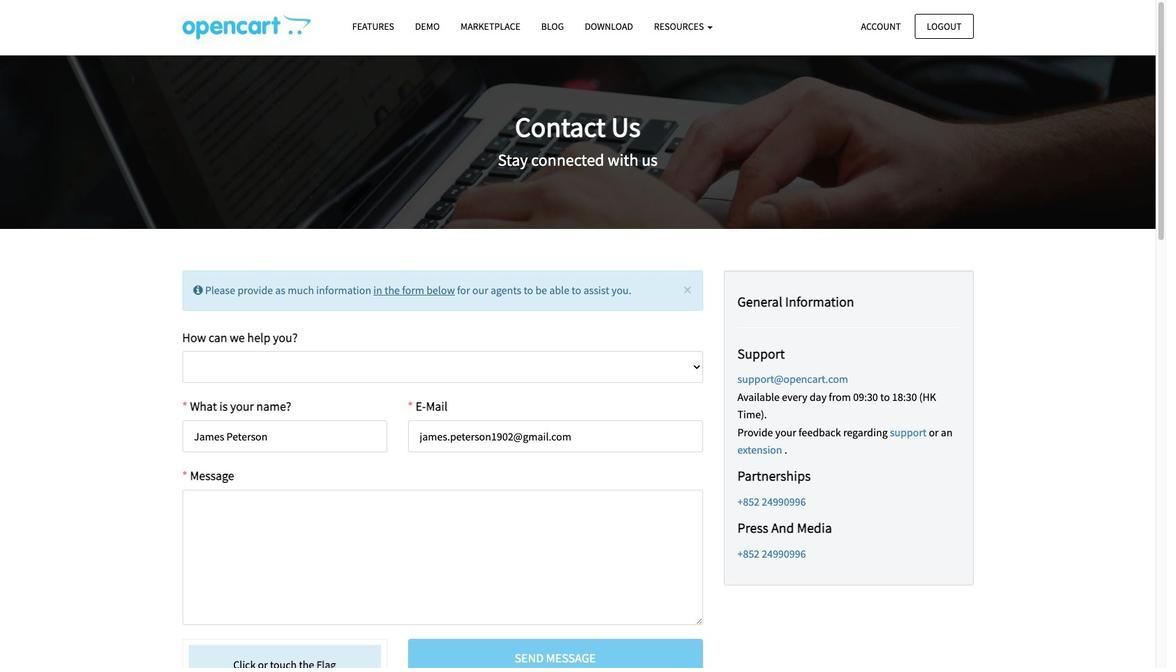 Task type: locate. For each thing, give the bounding box(es) containing it.
None text field
[[182, 490, 703, 626]]



Task type: describe. For each thing, give the bounding box(es) containing it.
Email text field
[[408, 421, 703, 453]]

Name text field
[[182, 421, 387, 453]]

info circle image
[[193, 285, 203, 296]]

opencart - contact image
[[182, 15, 311, 40]]



Task type: vqa. For each thing, say whether or not it's contained in the screenshot.
text field
yes



